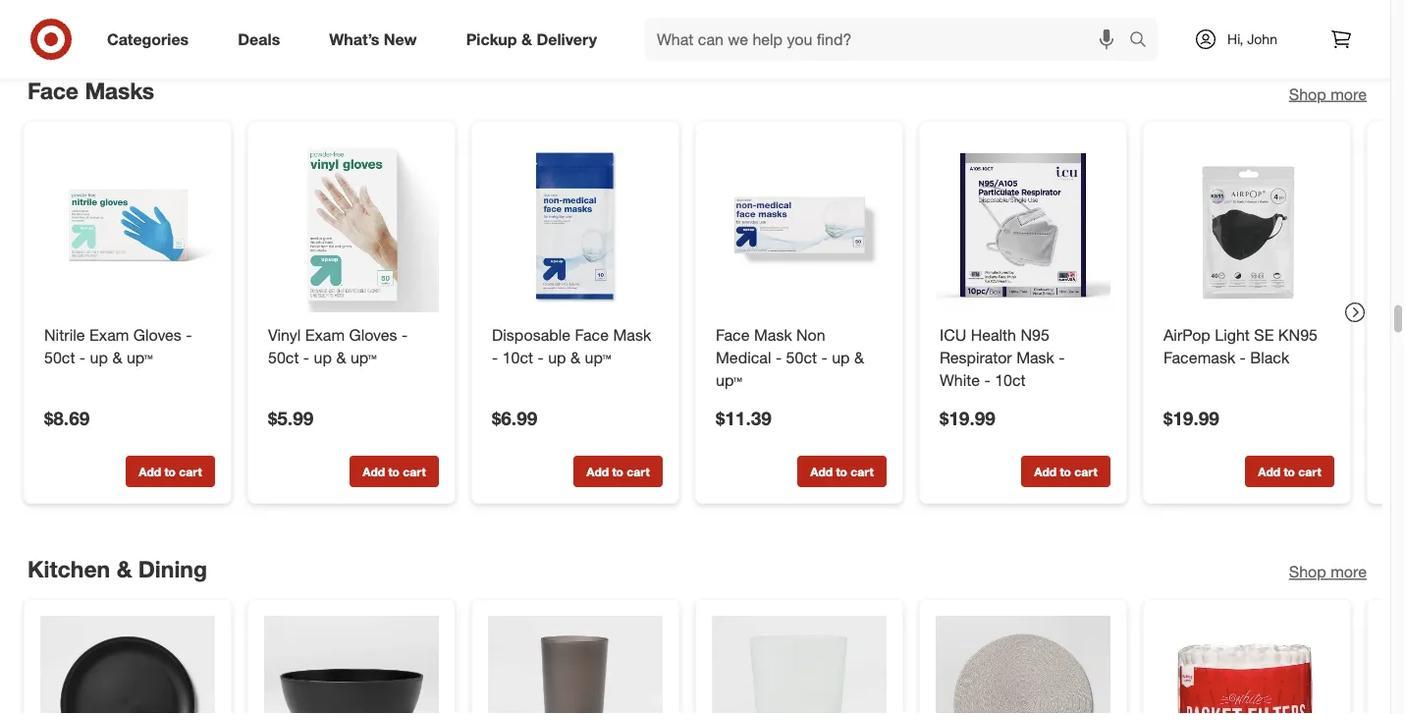 Task type: locate. For each thing, give the bounding box(es) containing it.
2 $19.99 from the left
[[940, 407, 996, 430]]

airpop light se kn95 facemask - black image
[[1160, 138, 1335, 313], [1160, 138, 1335, 313]]

50ct inside nitrile exam gloves - 50ct - up & up™
[[44, 348, 75, 367]]

dining
[[138, 555, 207, 583]]

up™ for $6.99
[[585, 348, 611, 367]]

1 shop more button from the top
[[1289, 83, 1367, 105]]

1 horizontal spatial $19.99
[[1164, 407, 1220, 429]]

to
[[164, 464, 176, 479], [388, 464, 400, 479], [612, 464, 624, 479], [836, 464, 848, 479], [1060, 464, 1071, 479], [1284, 464, 1295, 479]]

masks
[[85, 77, 154, 105]]

face mask non medical - 50ct - up & up™ image
[[712, 138, 887, 313], [712, 138, 887, 313]]

0 vertical spatial 10ct
[[503, 348, 533, 367]]

exam right nitrile
[[89, 326, 129, 345]]

1 horizontal spatial gloves
[[349, 326, 397, 345]]

18oz plastic short tumbler - room essentials™ image
[[712, 616, 887, 714], [712, 616, 887, 714]]

disposable face mask - 10ct - up & up™ image
[[488, 138, 663, 313], [488, 138, 663, 313]]

3 add to cart button from the left
[[574, 456, 663, 487]]

nitrile exam gloves - 50ct - up & up™ link
[[44, 324, 211, 369]]

exam right vinyl
[[305, 326, 345, 345]]

0 horizontal spatial gloves
[[133, 326, 182, 345]]

50ct inside vinyl exam gloves - 50ct - up & up™
[[268, 348, 299, 367]]

icu health n95 respirator mask - white - 10ct image
[[936, 138, 1111, 313], [936, 138, 1111, 313]]

pickup
[[466, 30, 517, 49]]

0 horizontal spatial 10ct
[[503, 348, 533, 367]]

face
[[28, 77, 79, 105], [575, 326, 609, 345], [716, 326, 750, 345]]

mask inside disposable face mask - 10ct - up & up™
[[613, 326, 651, 345]]

to for airpop light se kn95 facemask - black
[[1284, 464, 1295, 479]]

exam for $5.99
[[305, 326, 345, 345]]

to for nitrile exam gloves - 50ct - up & up™
[[164, 464, 176, 479]]

cart for airpop light se kn95 facemask - black
[[1299, 464, 1322, 479]]

3 to from the left
[[612, 464, 624, 479]]

add to cart for icu health n95 respirator mask - white - 10ct
[[1035, 464, 1098, 479]]

add to cart
[[139, 464, 202, 479], [363, 464, 426, 479], [587, 464, 650, 479], [811, 464, 874, 479], [1035, 464, 1098, 479], [1258, 464, 1322, 479]]

shop for kitchen & dining
[[1289, 562, 1327, 582]]

exam for $8.69
[[89, 326, 129, 345]]

exam
[[89, 326, 129, 345], [305, 326, 345, 345]]

shop more
[[1289, 84, 1367, 103], [1289, 562, 1367, 582]]

2 up from the left
[[314, 348, 332, 367]]

2 shop more button from the top
[[1289, 561, 1367, 583]]

up for $6.99
[[548, 348, 566, 367]]

face for face mask non medical - 50ct - up & up™
[[716, 326, 750, 345]]

5 add to cart button from the left
[[1021, 456, 1111, 487]]

5 add to cart from the left
[[1035, 464, 1098, 479]]

0 vertical spatial shop
[[1289, 84, 1327, 103]]

6 add to cart button from the left
[[1245, 456, 1335, 487]]

4 add from the left
[[811, 464, 833, 479]]

light
[[1215, 326, 1250, 345]]

add for face mask non medical - 50ct - up & up™
[[811, 464, 833, 479]]

cart for vinyl exam gloves - 50ct - up & up™
[[403, 464, 426, 479]]

nitrile exam gloves - 50ct - up & up™ image
[[40, 138, 215, 313], [40, 138, 215, 313]]

1 vertical spatial shop more
[[1289, 562, 1367, 582]]

3 cart from the left
[[627, 464, 650, 479]]

6 to from the left
[[1284, 464, 1295, 479]]

exam inside vinyl exam gloves - 50ct - up & up™
[[305, 326, 345, 345]]

gloves for $5.99
[[349, 326, 397, 345]]

1 vertical spatial shop more button
[[1289, 561, 1367, 583]]

6 cart from the left
[[1299, 464, 1322, 479]]

1 horizontal spatial face
[[575, 326, 609, 345]]

2 add from the left
[[363, 464, 385, 479]]

facemask
[[1164, 348, 1236, 367]]

add to cart button
[[126, 456, 215, 487], [350, 456, 439, 487], [574, 456, 663, 487], [798, 456, 887, 487], [1021, 456, 1111, 487], [1245, 456, 1335, 487]]

gloves right vinyl
[[349, 326, 397, 345]]

add
[[139, 464, 161, 479], [363, 464, 385, 479], [587, 464, 609, 479], [811, 464, 833, 479], [1035, 464, 1057, 479], [1258, 464, 1281, 479]]

5 cart from the left
[[1075, 464, 1098, 479]]

0 horizontal spatial exam
[[89, 326, 129, 345]]

2 shop more from the top
[[1289, 562, 1367, 582]]

5 add from the left
[[1035, 464, 1057, 479]]

add to cart button for disposable face mask - 10ct - up & up™
[[574, 456, 663, 487]]

add to cart button for vinyl exam gloves - 50ct - up & up™
[[350, 456, 439, 487]]

to for icu health n95 respirator mask - white - 10ct
[[1060, 464, 1071, 479]]

deals
[[238, 30, 280, 49]]

50ct inside 'face mask non medical - 50ct - up & up™'
[[786, 348, 817, 367]]

1 cart from the left
[[179, 464, 202, 479]]

shop more for face masks
[[1289, 84, 1367, 103]]

face right "disposable"
[[575, 326, 609, 345]]

disposable
[[492, 326, 571, 345]]

& inside vinyl exam gloves - 50ct - up & up™
[[336, 348, 346, 367]]

up inside disposable face mask - 10ct - up & up™
[[548, 348, 566, 367]]

1 vertical spatial shop
[[1289, 562, 1327, 582]]

face for face masks
[[28, 77, 79, 105]]

up inside vinyl exam gloves - 50ct - up & up™
[[314, 348, 332, 367]]

search button
[[1121, 18, 1168, 65]]

medical
[[716, 348, 771, 367]]

shop more button
[[1289, 83, 1367, 105], [1289, 561, 1367, 583]]

cart
[[179, 464, 202, 479], [403, 464, 426, 479], [627, 464, 650, 479], [851, 464, 874, 479], [1075, 464, 1098, 479], [1299, 464, 1322, 479]]

up
[[90, 348, 108, 367], [314, 348, 332, 367], [548, 348, 566, 367], [832, 348, 850, 367]]

$19.99 for airpop light se kn95 facemask - black
[[1164, 407, 1220, 429]]

3 50ct from the left
[[786, 348, 817, 367]]

0 horizontal spatial mask
[[613, 326, 651, 345]]

1 add to cart button from the left
[[126, 456, 215, 487]]

up™ inside disposable face mask - 10ct - up & up™
[[585, 348, 611, 367]]

2 to from the left
[[388, 464, 400, 479]]

2 horizontal spatial 50ct
[[786, 348, 817, 367]]

up™ inside nitrile exam gloves - 50ct - up & up™
[[127, 348, 153, 367]]

mask
[[613, 326, 651, 345], [754, 326, 792, 345], [1017, 348, 1055, 367]]

0 vertical spatial shop more
[[1289, 84, 1367, 103]]

2 shop from the top
[[1289, 562, 1327, 582]]

0 horizontal spatial 50ct
[[44, 348, 75, 367]]

2 horizontal spatial face
[[716, 326, 750, 345]]

2 horizontal spatial mask
[[1017, 348, 1055, 367]]

nitrile exam gloves - 50ct - up & up™
[[44, 326, 192, 367]]

& inside disposable face mask - 10ct - up & up™
[[571, 348, 581, 367]]

2 add to cart from the left
[[363, 464, 426, 479]]

1 50ct from the left
[[44, 348, 75, 367]]

face inside 'face mask non medical - 50ct - up & up™'
[[716, 326, 750, 345]]

4 to from the left
[[836, 464, 848, 479]]

1 shop more from the top
[[1289, 84, 1367, 103]]

vinyl exam gloves - 50ct - up & up™ image
[[264, 138, 439, 313], [264, 138, 439, 313]]

gloves right nitrile
[[133, 326, 182, 345]]

gloves inside nitrile exam gloves - 50ct - up & up™
[[133, 326, 182, 345]]

1 to from the left
[[164, 464, 176, 479]]

0 horizontal spatial $19.99
[[940, 407, 996, 430]]

10ct
[[503, 348, 533, 367], [995, 371, 1026, 390]]

more for face masks
[[1331, 84, 1367, 103]]

0 vertical spatial more
[[1331, 84, 1367, 103]]

white coffee filters - 200ct - market pantry™ image
[[1160, 616, 1335, 714]]

1 $19.99 from the left
[[1164, 407, 1220, 429]]

2 more from the top
[[1331, 562, 1367, 582]]

black
[[1251, 348, 1290, 367]]

exam inside nitrile exam gloves - 50ct - up & up™
[[89, 326, 129, 345]]

1 horizontal spatial 10ct
[[995, 371, 1026, 390]]

$19.99
[[1164, 407, 1220, 429], [940, 407, 996, 430]]

-
[[186, 326, 192, 345], [402, 326, 408, 345], [79, 348, 86, 367], [303, 348, 309, 367], [492, 348, 498, 367], [538, 348, 544, 367], [776, 348, 782, 367], [822, 348, 828, 367], [1059, 348, 1065, 367], [1240, 348, 1246, 367], [985, 371, 991, 390]]

face masks
[[28, 77, 154, 105]]

10.5" plastic dinner plate - room essentials™ image
[[40, 616, 215, 714], [40, 616, 215, 714]]

6 add from the left
[[1258, 464, 1281, 479]]

50ct down the "non"
[[786, 348, 817, 367]]

1 horizontal spatial 50ct
[[268, 348, 299, 367]]

n95
[[1021, 326, 1050, 345]]

$19.99 down facemask
[[1164, 407, 1220, 429]]

1 shop from the top
[[1289, 84, 1327, 103]]

categories link
[[90, 18, 213, 61]]

vinyl exam gloves - 50ct - up & up™ link
[[268, 324, 435, 369]]

deals link
[[221, 18, 305, 61]]

disposable face mask - 10ct - up & up™ link
[[492, 324, 659, 369]]

1 add from the left
[[139, 464, 161, 479]]

3 add from the left
[[587, 464, 609, 479]]

new
[[384, 30, 417, 49]]

add to cart for nitrile exam gloves - 50ct - up & up™
[[139, 464, 202, 479]]

vinyl exam gloves - 50ct - up & up™
[[268, 326, 408, 367]]

10ct down "disposable"
[[503, 348, 533, 367]]

kn95
[[1279, 326, 1318, 345]]

nitrile
[[44, 326, 85, 345]]

3 add to cart from the left
[[587, 464, 650, 479]]

2 50ct from the left
[[268, 348, 299, 367]]

What can we help you find? suggestions appear below search field
[[645, 18, 1134, 61]]

up inside nitrile exam gloves - 50ct - up & up™
[[90, 348, 108, 367]]

$6.99
[[492, 407, 538, 429]]

cart for icu health n95 respirator mask - white - 10ct
[[1075, 464, 1098, 479]]

mask inside 'face mask non medical - 50ct - up & up™'
[[754, 326, 792, 345]]

more
[[1331, 84, 1367, 103], [1331, 562, 1367, 582]]

polyround charger placemat - threshold™ image
[[936, 616, 1111, 714], [936, 616, 1111, 714]]

face up medical
[[716, 326, 750, 345]]

5 to from the left
[[1060, 464, 1071, 479]]

&
[[522, 30, 532, 49], [112, 348, 122, 367], [336, 348, 346, 367], [571, 348, 581, 367], [854, 348, 864, 367], [117, 555, 132, 583]]

2 add to cart button from the left
[[350, 456, 439, 487]]

1 up from the left
[[90, 348, 108, 367]]

gloves inside vinyl exam gloves - 50ct - up & up™
[[349, 326, 397, 345]]

10ct down respirator
[[995, 371, 1026, 390]]

2 gloves from the left
[[349, 326, 397, 345]]

add for icu health n95 respirator mask - white - 10ct
[[1035, 464, 1057, 479]]

- inside airpop light se kn95 facemask - black
[[1240, 348, 1246, 367]]

add for vinyl exam gloves - 50ct - up & up™
[[363, 464, 385, 479]]

add to cart for disposable face mask - 10ct - up & up™
[[587, 464, 650, 479]]

1 vertical spatial 10ct
[[995, 371, 1026, 390]]

up™ inside vinyl exam gloves - 50ct - up & up™
[[351, 348, 377, 367]]

2 cart from the left
[[403, 464, 426, 479]]

6 add to cart from the left
[[1258, 464, 1322, 479]]

1 add to cart from the left
[[139, 464, 202, 479]]

1 gloves from the left
[[133, 326, 182, 345]]

50ct down nitrile
[[44, 348, 75, 367]]

$19.99 down "white"
[[940, 407, 996, 430]]

2 exam from the left
[[305, 326, 345, 345]]

face left masks
[[28, 77, 79, 105]]

4 cart from the left
[[851, 464, 874, 479]]

37oz plastic cereal bowl polypro - room essentials™ image
[[264, 616, 439, 714], [264, 616, 439, 714]]

0 vertical spatial shop more button
[[1289, 83, 1367, 105]]

airpop light se kn95 facemask - black link
[[1164, 324, 1331, 369]]

4 add to cart from the left
[[811, 464, 874, 479]]

1 exam from the left
[[89, 326, 129, 345]]

gloves for $8.69
[[133, 326, 182, 345]]

up™ for $8.69
[[127, 348, 153, 367]]

50ct
[[44, 348, 75, 367], [268, 348, 299, 367], [786, 348, 817, 367]]

add to cart button for face mask non medical - 50ct - up & up™
[[798, 456, 887, 487]]

3 up from the left
[[548, 348, 566, 367]]

mask inside icu health n95 respirator mask - white - 10ct
[[1017, 348, 1055, 367]]

white
[[940, 371, 980, 390]]

1 more from the top
[[1331, 84, 1367, 103]]

cart for disposable face mask - 10ct - up & up™
[[627, 464, 650, 479]]

gloves
[[133, 326, 182, 345], [349, 326, 397, 345]]

add to cart button for nitrile exam gloves - 50ct - up & up™
[[126, 456, 215, 487]]

what's new
[[329, 30, 417, 49]]

hi,
[[1228, 30, 1244, 48]]

50ct down vinyl
[[268, 348, 299, 367]]

shop
[[1289, 84, 1327, 103], [1289, 562, 1327, 582]]

1 horizontal spatial exam
[[305, 326, 345, 345]]

4 up from the left
[[832, 348, 850, 367]]

search
[[1121, 31, 1168, 51]]

1 horizontal spatial mask
[[754, 326, 792, 345]]

0 horizontal spatial face
[[28, 77, 79, 105]]

se
[[1254, 326, 1274, 345]]

face mask non medical - 50ct - up & up™
[[716, 326, 864, 390]]

1 vertical spatial more
[[1331, 562, 1367, 582]]

4 add to cart button from the left
[[798, 456, 887, 487]]

up™
[[127, 348, 153, 367], [351, 348, 377, 367], [585, 348, 611, 367], [716, 371, 742, 390]]

26oz plastic tall tumbler - room essentials™ image
[[488, 616, 663, 714], [488, 616, 663, 714]]



Task type: describe. For each thing, give the bounding box(es) containing it.
to for vinyl exam gloves - 50ct - up & up™
[[388, 464, 400, 479]]

add for disposable face mask - 10ct - up & up™
[[587, 464, 609, 479]]

icu health n95 respirator mask - white - 10ct
[[940, 326, 1065, 390]]

respirator
[[940, 348, 1012, 367]]

face inside disposable face mask - 10ct - up & up™
[[575, 326, 609, 345]]

delivery
[[537, 30, 597, 49]]

50ct for $8.69
[[44, 348, 75, 367]]

hi, john
[[1228, 30, 1278, 48]]

icu health n95 respirator mask - white - 10ct link
[[940, 324, 1107, 392]]

up for $5.99
[[314, 348, 332, 367]]

categories
[[107, 30, 189, 49]]

vinyl
[[268, 326, 301, 345]]

add to cart button for airpop light se kn95 facemask - black
[[1245, 456, 1335, 487]]

add to cart for airpop light se kn95 facemask - black
[[1258, 464, 1322, 479]]

add to cart button for icu health n95 respirator mask - white - 10ct
[[1021, 456, 1111, 487]]

icu
[[940, 326, 967, 345]]

$5.99
[[268, 407, 314, 429]]

add to cart for vinyl exam gloves - 50ct - up & up™
[[363, 464, 426, 479]]

airpop light se kn95 facemask - black
[[1164, 326, 1318, 367]]

cart for face mask non medical - 50ct - up & up™
[[851, 464, 874, 479]]

add to cart for face mask non medical - 50ct - up & up™
[[811, 464, 874, 479]]

cart for nitrile exam gloves - 50ct - up & up™
[[179, 464, 202, 479]]

pickup & delivery link
[[449, 18, 622, 61]]

10ct inside icu health n95 respirator mask - white - 10ct
[[995, 371, 1026, 390]]

up™ for $5.99
[[351, 348, 377, 367]]

shop for face masks
[[1289, 84, 1327, 103]]

face mask non medical - 50ct - up & up™ link
[[716, 324, 883, 392]]

more for kitchen & dining
[[1331, 562, 1367, 582]]

add for nitrile exam gloves - 50ct - up & up™
[[139, 464, 161, 479]]

$19.99 for icu health n95 respirator mask - white - 10ct
[[940, 407, 996, 430]]

& inside 'face mask non medical - 50ct - up & up™'
[[854, 348, 864, 367]]

what's new link
[[313, 18, 442, 61]]

$8.69
[[44, 407, 90, 429]]

non
[[797, 326, 826, 345]]

up™ inside 'face mask non medical - 50ct - up & up™'
[[716, 371, 742, 390]]

pickup & delivery
[[466, 30, 597, 49]]

john
[[1248, 30, 1278, 48]]

$11.39
[[716, 407, 772, 430]]

health
[[971, 326, 1017, 345]]

kitchen
[[28, 555, 110, 583]]

shop more button for face masks
[[1289, 83, 1367, 105]]

up inside 'face mask non medical - 50ct - up & up™'
[[832, 348, 850, 367]]

& inside nitrile exam gloves - 50ct - up & up™
[[112, 348, 122, 367]]

to for face mask non medical - 50ct - up & up™
[[836, 464, 848, 479]]

what's
[[329, 30, 380, 49]]

kitchen & dining
[[28, 555, 207, 583]]

add for airpop light se kn95 facemask - black
[[1258, 464, 1281, 479]]

to for disposable face mask - 10ct - up & up™
[[612, 464, 624, 479]]

10ct inside disposable face mask - 10ct - up & up™
[[503, 348, 533, 367]]

disposable face mask - 10ct - up & up™
[[492, 326, 651, 367]]

shop more for kitchen & dining
[[1289, 562, 1367, 582]]

airpop
[[1164, 326, 1211, 345]]

up for $8.69
[[90, 348, 108, 367]]

50ct for $5.99
[[268, 348, 299, 367]]

shop more button for kitchen & dining
[[1289, 561, 1367, 583]]



Task type: vqa. For each thing, say whether or not it's contained in the screenshot.
All Dog Food Link
no



